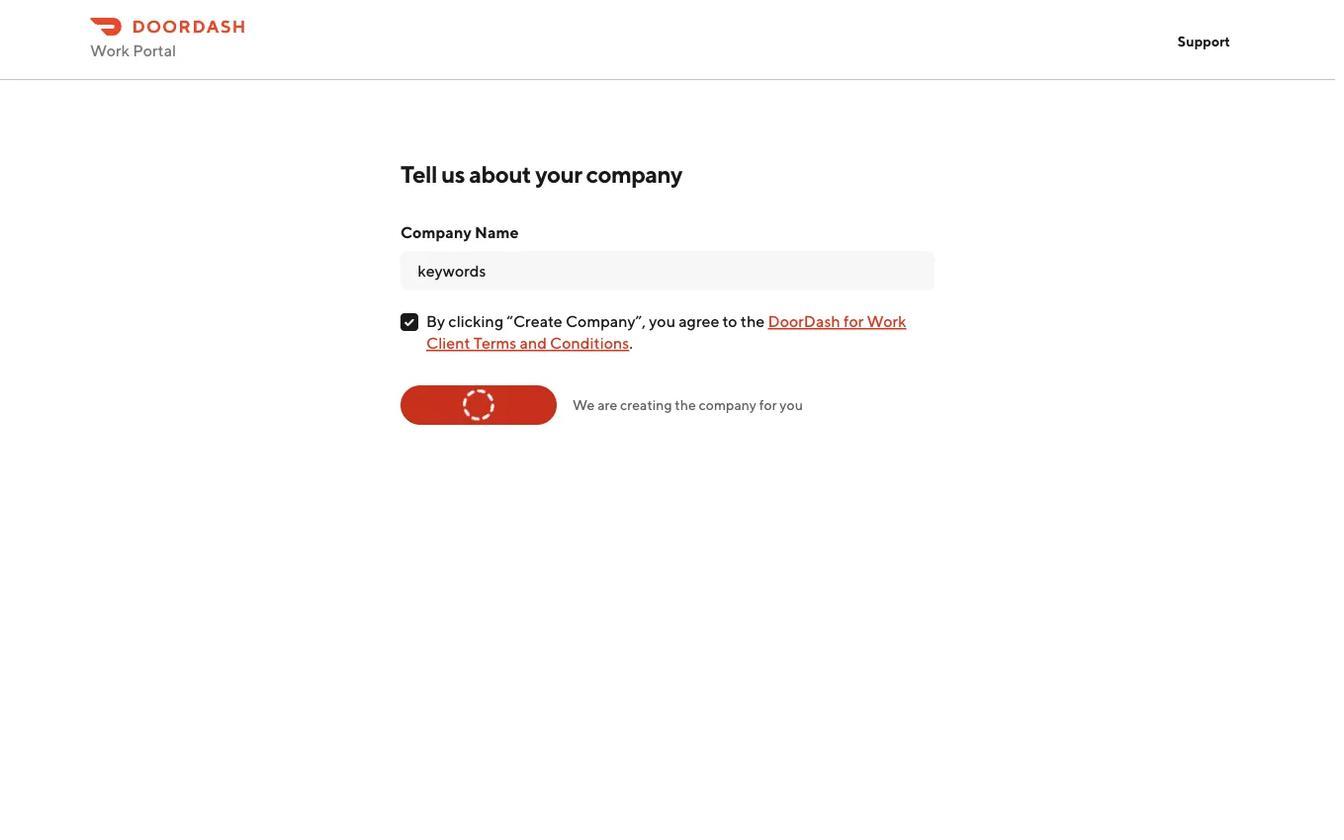 Task type: vqa. For each thing, say whether or not it's contained in the screenshot.
company associated with the
yes



Task type: describe. For each thing, give the bounding box(es) containing it.
your
[[535, 160, 582, 188]]

.
[[629, 334, 633, 353]]

to
[[723, 312, 737, 331]]

we are creating the company for you
[[573, 397, 803, 413]]

by
[[426, 312, 445, 331]]

1 horizontal spatial the
[[741, 312, 765, 331]]

about
[[469, 160, 531, 188]]

conditions
[[550, 334, 629, 353]]

company inside button
[[470, 396, 541, 415]]

client
[[426, 334, 470, 353]]

doordash for work client terms and conditions
[[426, 312, 906, 353]]

0 vertical spatial you
[[649, 312, 675, 331]]

company",
[[566, 312, 646, 331]]

doordash
[[768, 312, 840, 331]]

tell
[[401, 160, 437, 188]]

by clicking "create company", you agree to the
[[426, 312, 765, 331]]

company name
[[401, 223, 519, 242]]

for inside doordash for work client terms and conditions
[[844, 312, 864, 331]]

portal
[[133, 41, 176, 60]]



Task type: locate. For each thing, give the bounding box(es) containing it.
0 vertical spatial company
[[586, 160, 682, 188]]

clicking
[[448, 312, 504, 331]]

the
[[741, 312, 765, 331], [675, 397, 696, 413]]

work right doordash
[[867, 312, 906, 331]]

0 horizontal spatial work
[[90, 41, 130, 60]]

0 vertical spatial company
[[401, 223, 471, 242]]

company
[[401, 223, 471, 242], [470, 396, 541, 415]]

us
[[441, 160, 465, 188]]

0 horizontal spatial you
[[649, 312, 675, 331]]

0 vertical spatial for
[[844, 312, 864, 331]]

create company
[[416, 396, 541, 415]]

creating
[[620, 397, 672, 413]]

1 vertical spatial the
[[675, 397, 696, 413]]

agree
[[679, 312, 719, 331]]

1 horizontal spatial company
[[699, 397, 757, 413]]

name
[[475, 223, 519, 242]]

company right your
[[586, 160, 682, 188]]

0 horizontal spatial the
[[675, 397, 696, 413]]

terms
[[474, 334, 517, 353]]

company left name
[[401, 223, 471, 242]]

company down terms at the top of the page
[[470, 396, 541, 415]]

Company Name text field
[[417, 259, 918, 283]]

company for the
[[699, 397, 757, 413]]

we
[[573, 397, 595, 413]]

"create
[[507, 312, 562, 331]]

None checkbox
[[401, 313, 418, 331]]

support link
[[1173, 23, 1235, 59]]

company for your
[[586, 160, 682, 188]]

and
[[520, 334, 547, 353]]

1 vertical spatial company
[[470, 396, 541, 415]]

1 vertical spatial you
[[780, 397, 803, 413]]

the right the creating
[[675, 397, 696, 413]]

create company button
[[401, 386, 557, 425]]

1 vertical spatial work
[[867, 312, 906, 331]]

company
[[586, 160, 682, 188], [699, 397, 757, 413]]

the right 'to'
[[741, 312, 765, 331]]

create
[[416, 396, 467, 415]]

work
[[90, 41, 130, 60], [867, 312, 906, 331]]

work inside doordash for work client terms and conditions
[[867, 312, 906, 331]]

tell us about your company
[[401, 160, 682, 188]]

company right the creating
[[699, 397, 757, 413]]

0 vertical spatial work
[[90, 41, 130, 60]]

support
[[1178, 33, 1230, 50]]

1 horizontal spatial work
[[867, 312, 906, 331]]

1 vertical spatial for
[[759, 397, 777, 413]]

0 horizontal spatial company
[[586, 160, 682, 188]]

for right doordash
[[844, 312, 864, 331]]

0 horizontal spatial for
[[759, 397, 777, 413]]

doordash for work client terms and conditions link
[[426, 312, 906, 353]]

are
[[598, 397, 617, 413]]

work portal
[[90, 41, 176, 60]]

work left portal
[[90, 41, 130, 60]]

you
[[649, 312, 675, 331], [780, 397, 803, 413]]

1 horizontal spatial you
[[780, 397, 803, 413]]

0 vertical spatial the
[[741, 312, 765, 331]]

you left agree
[[649, 312, 675, 331]]

1 horizontal spatial for
[[844, 312, 864, 331]]

you down doordash
[[780, 397, 803, 413]]

1 vertical spatial company
[[699, 397, 757, 413]]

for
[[844, 312, 864, 331], [759, 397, 777, 413]]

for down doordash
[[759, 397, 777, 413]]



